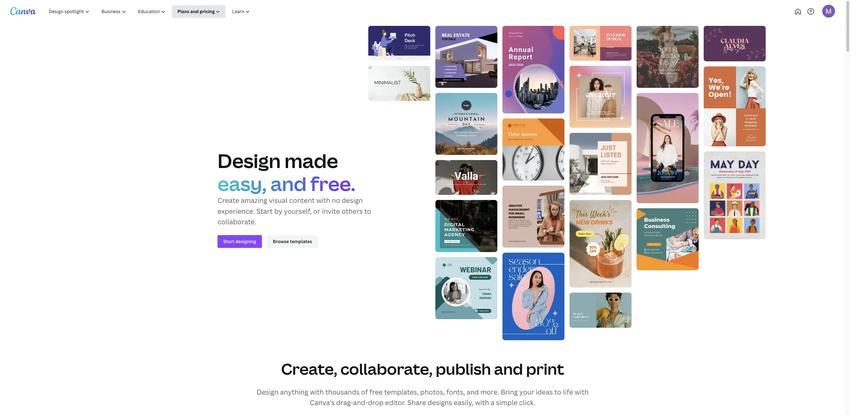 Task type: describe. For each thing, give the bounding box(es) containing it.
photos,
[[421, 388, 445, 397]]

or
[[314, 207, 321, 216]]

more.
[[481, 388, 500, 397]]

and inside design anything with thousands of free templates, photos, fonts, and more. bring your ideas to life with canva's drag-and-drop editor. share designs easily, with a simple click.
[[467, 388, 479, 397]]

colourful floral spring collection fashion instagram post image
[[637, 26, 699, 88]]

create
[[218, 196, 239, 205]]

canva's
[[310, 399, 335, 407]]

of
[[362, 388, 368, 397]]

design made easy, and free. create amazing visual content with no design experience. start by yourself, or invite others to collaborate.
[[218, 148, 372, 227]]

click.
[[520, 399, 536, 407]]

white black international mountain day instagram post image
[[436, 93, 498, 155]]

design for anything
[[257, 388, 279, 397]]

orange and green 20% off drinks poster image
[[570, 200, 632, 288]]

design anything with thousands of free templates, photos, fonts, and more. bring your ideas to life with canva's drag-and-drop editor. share designs easily, with a simple click.
[[257, 388, 589, 407]]

top level navigation element
[[43, 5, 277, 18]]

others
[[342, 207, 363, 216]]

experience.
[[218, 207, 255, 216]]

no
[[332, 196, 340, 205]]

peach purple and cream interior design presentation image
[[570, 26, 632, 61]]

cream minimalist photography presentation image
[[369, 66, 431, 101]]

ideas
[[536, 388, 553, 397]]

invite
[[322, 207, 340, 216]]

with up canva's
[[310, 388, 324, 397]]

with inside design made easy, and free. create amazing visual content with no design experience. start by yourself, or invite others to collaborate.
[[317, 196, 331, 205]]

bring
[[501, 388, 518, 397]]

anything
[[280, 388, 309, 397]]

abstract modern annual report image
[[503, 26, 565, 114]]

and-
[[353, 399, 368, 407]]

purple modern real estate image
[[436, 26, 498, 88]]

editor.
[[385, 399, 406, 407]]

content
[[289, 196, 315, 205]]

and for publish
[[495, 359, 523, 380]]

create,
[[281, 359, 338, 380]]

design for made
[[218, 148, 281, 174]]

made
[[285, 148, 338, 174]]

simple
[[497, 399, 518, 407]]

your
[[520, 388, 535, 397]]



Task type: locate. For each thing, give the bounding box(es) containing it.
and up yourself,
[[271, 171, 307, 197]]

white colorful modern may day poster image
[[704, 152, 766, 239]]

publish
[[436, 359, 491, 380]]

print
[[527, 359, 565, 380]]

and for easy,
[[271, 171, 307, 197]]

design inside design made easy, and free. create amazing visual content with no design experience. start by yourself, or invite others to collaborate.
[[218, 148, 281, 174]]

templates,
[[385, 388, 419, 397]]

yourself,
[[284, 207, 312, 216]]

to
[[365, 207, 372, 216], [555, 388, 562, 397]]

start
[[257, 207, 273, 216]]

and inside design made easy, and free. create amazing visual content with no design experience. start by yourself, or invite others to collaborate.
[[271, 171, 307, 197]]

design
[[218, 148, 281, 174], [257, 388, 279, 397]]

clam shell brown creative modern pattern background photo small business management instagram post image
[[503, 186, 565, 248]]

purple and pink nails salon business card image
[[704, 26, 766, 61]]

and up bring
[[495, 359, 523, 380]]

design inside design anything with thousands of free templates, photos, fonts, and more. bring your ideas to life with canva's drag-and-drop editor. share designs easily, with a simple click.
[[257, 388, 279, 397]]

1 vertical spatial and
[[495, 359, 523, 380]]

free
[[370, 388, 383, 397]]

orange just listed social media graphic image
[[570, 133, 632, 195]]

and up easily,
[[467, 388, 479, 397]]

0 vertical spatial and
[[271, 171, 307, 197]]

0 vertical spatial to
[[365, 207, 372, 216]]

0 horizontal spatial to
[[365, 207, 372, 216]]

drag-
[[337, 399, 353, 407]]

free.
[[311, 171, 356, 197]]

1 vertical spatial to
[[555, 388, 562, 397]]

with
[[317, 196, 331, 205], [310, 388, 324, 397], [575, 388, 589, 397], [476, 399, 490, 407]]

blue and black minimalist digital marketing agency instagram post (facebook post) image
[[436, 200, 498, 252]]

collaborate,
[[341, 359, 433, 380]]

to inside design made easy, and free. create amazing visual content with no design experience. start by yourself, or invite others to collaborate.
[[365, 207, 372, 216]]

2 vertical spatial and
[[467, 388, 479, 397]]

a
[[491, 399, 495, 407]]

easily,
[[454, 399, 474, 407]]

to left life
[[555, 388, 562, 397]]

1 horizontal spatial and
[[467, 388, 479, 397]]

visual
[[269, 196, 288, 205]]

design
[[342, 196, 363, 205]]

1 horizontal spatial to
[[555, 388, 562, 397]]

life
[[564, 388, 574, 397]]

and
[[271, 171, 307, 197], [495, 359, 523, 380], [467, 388, 479, 397]]

blue webinar instagram post image
[[436, 257, 498, 319]]

thousands
[[326, 388, 360, 397]]

collaborate.
[[218, 218, 257, 227]]

2 horizontal spatial and
[[495, 359, 523, 380]]

with left a
[[476, 399, 490, 407]]

playful & aesthetic iphone mockup instagram story image
[[637, 93, 699, 203]]

with right life
[[575, 388, 589, 397]]

by
[[275, 207, 283, 216]]

0 horizontal spatial and
[[271, 171, 307, 197]]

with up the or
[[317, 196, 331, 205]]

orange and white retail department store back to business flyers image
[[704, 66, 766, 147]]

0 vertical spatial design
[[218, 148, 281, 174]]

modern company business brand guidelines presentation image
[[570, 293, 632, 328]]

share
[[408, 399, 426, 407]]

purple and cream illustrated technology pitch deck presentation image
[[369, 26, 431, 61]]

finance pitch deck presentation in red blue white bold style image
[[436, 160, 498, 195]]

to right others
[[365, 207, 372, 216]]

drop
[[368, 399, 384, 407]]

amazing
[[241, 196, 268, 205]]

blue pink elegant fashion double sided sale flyer image
[[503, 253, 565, 341]]

easy,
[[218, 171, 267, 197]]

create, collaborate, publish and print
[[281, 359, 565, 380]]

teal and orange minimalist business consulting instagram post image
[[637, 208, 699, 270]]

to inside design anything with thousands of free templates, photos, fonts, and more. bring your ideas to life with canva's drag-and-drop editor. share designs easily, with a simple click.
[[555, 388, 562, 397]]

designs
[[428, 399, 453, 407]]

orange and brown casual corporate management professional/business services linkedin video ad image
[[503, 119, 565, 181]]

fonts,
[[447, 388, 466, 397]]

colorful gradient giveaway instagram post image
[[570, 66, 632, 128]]

1 vertical spatial design
[[257, 388, 279, 397]]



Task type: vqa. For each thing, say whether or not it's contained in the screenshot.
second Instagram Post by kavitaws link from the left
no



